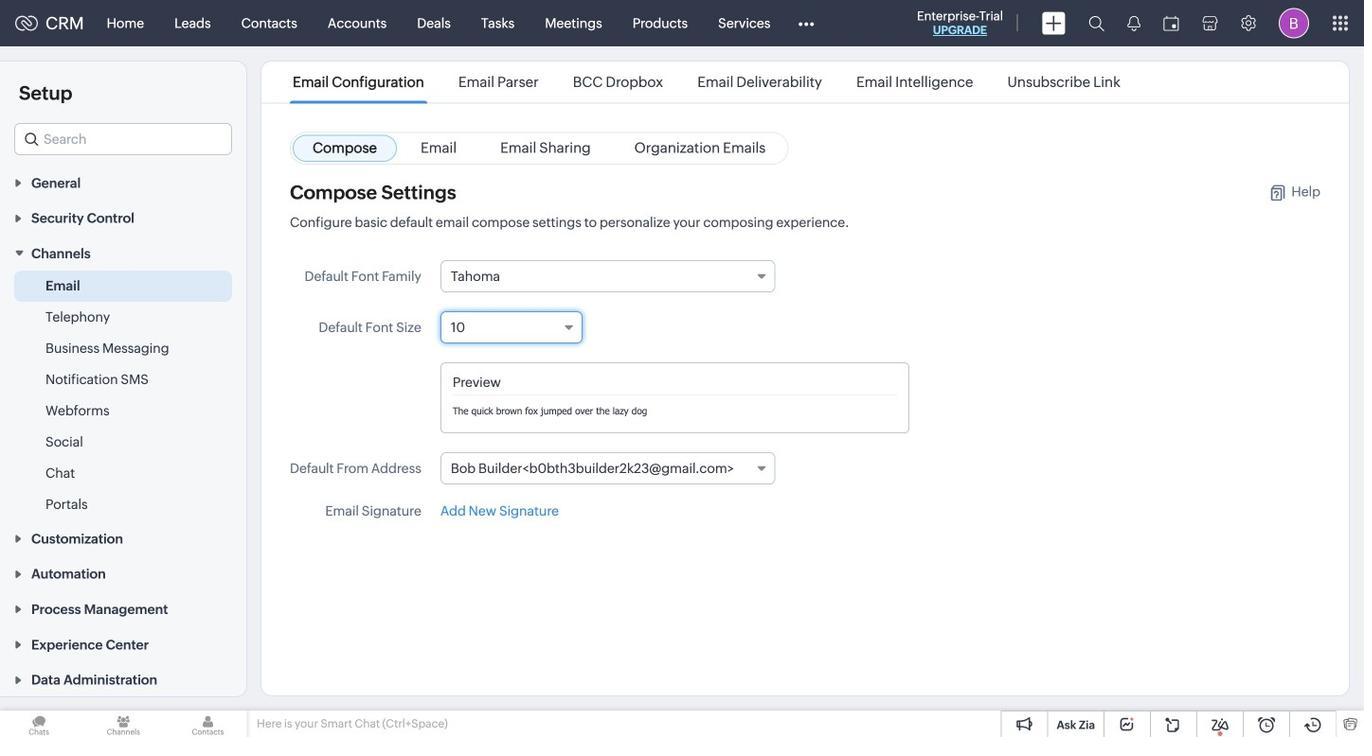 Task type: locate. For each thing, give the bounding box(es) containing it.
Search text field
[[15, 124, 231, 154]]

region
[[0, 271, 246, 521]]

none field the search
[[14, 123, 232, 155]]

None field
[[14, 123, 232, 155], [440, 260, 775, 293], [440, 312, 582, 344], [440, 453, 775, 485], [440, 260, 775, 293], [440, 312, 582, 344], [440, 453, 775, 485]]

list
[[276, 62, 1138, 103]]

profile element
[[1267, 0, 1320, 46]]

logo image
[[15, 16, 38, 31]]

chats image
[[0, 711, 78, 738]]

signals image
[[1127, 15, 1140, 31]]

calendar image
[[1163, 16, 1179, 31]]

create menu image
[[1042, 12, 1066, 35]]

create menu element
[[1031, 0, 1077, 46]]

signals element
[[1116, 0, 1152, 46]]



Task type: describe. For each thing, give the bounding box(es) containing it.
search element
[[1077, 0, 1116, 46]]

search image
[[1088, 15, 1104, 31]]

profile image
[[1279, 8, 1309, 38]]

Other Modules field
[[786, 8, 826, 38]]

contacts image
[[169, 711, 247, 738]]

channels image
[[84, 711, 162, 738]]



Task type: vqa. For each thing, say whether or not it's contained in the screenshot.
Chats image at the bottom
yes



